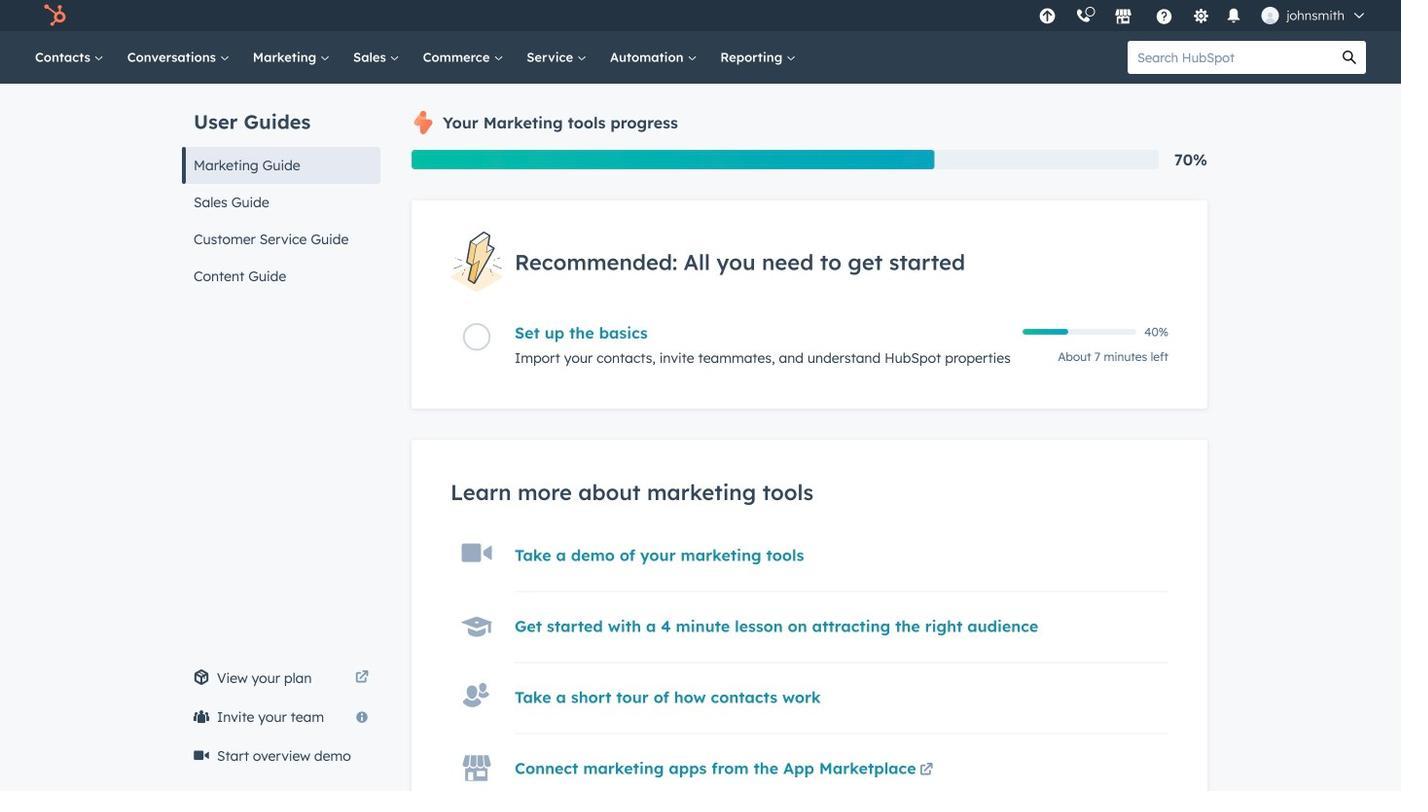 Task type: describe. For each thing, give the bounding box(es) containing it.
Search HubSpot search field
[[1128, 41, 1333, 74]]

link opens in a new window image
[[355, 666, 369, 690]]

john smith image
[[1261, 7, 1279, 24]]



Task type: locate. For each thing, give the bounding box(es) containing it.
marketplaces image
[[1114, 9, 1132, 26]]

link opens in a new window image
[[355, 671, 369, 685], [920, 759, 933, 782], [920, 764, 933, 778]]

user guides element
[[182, 84, 380, 295]]

[object object] complete progress bar
[[1023, 329, 1068, 335]]

progress bar
[[412, 150, 935, 169]]

menu
[[1029, 0, 1378, 31]]



Task type: vqa. For each thing, say whether or not it's contained in the screenshot.
menu on the top right of the page
yes



